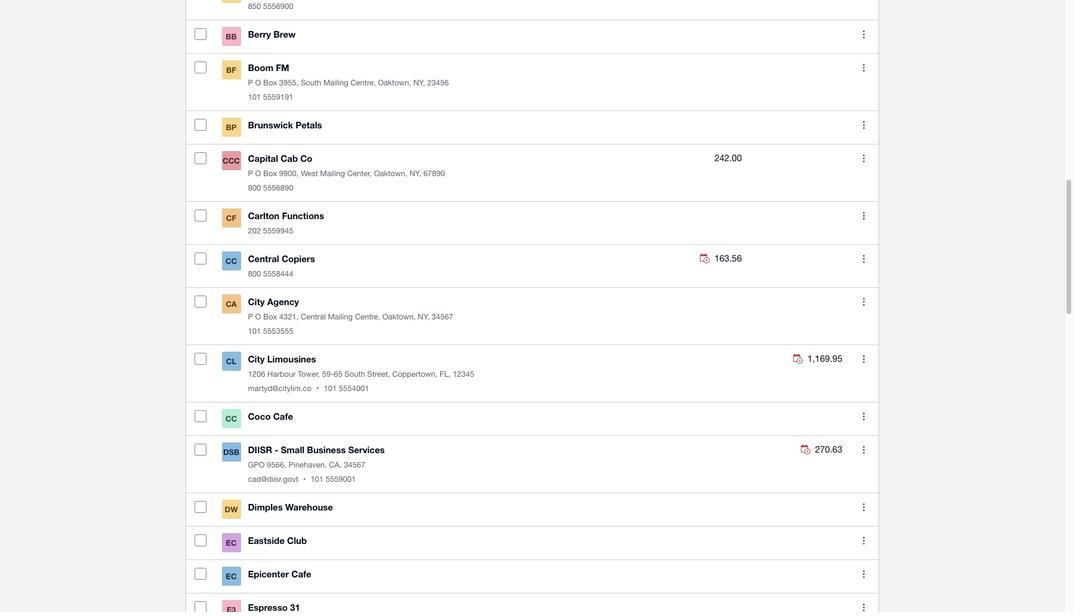 Task type: describe. For each thing, give the bounding box(es) containing it.
small
[[281, 444, 305, 455]]

9566,
[[267, 461, 287, 470]]

p inside capital cab co p o box 9900, west mailing center, oaktown, ny, 67890 800 5556890
[[248, 169, 253, 178]]

capital cab co p o box 9900, west mailing center, oaktown, ny, 67890 800 5556890
[[248, 153, 445, 192]]

box for boom
[[263, 78, 277, 87]]

34567 inside city agency p o box 4321, central mailing centre, oaktown, ny, 34567 101 5553555
[[432, 312, 454, 321]]

eastside
[[248, 535, 285, 546]]

1206
[[248, 370, 265, 379]]

cl
[[226, 357, 237, 366]]

270.63 link
[[801, 443, 843, 457]]

brew
[[274, 29, 296, 40]]

270.63
[[816, 444, 843, 455]]

cafe for epicenter cafe
[[292, 569, 312, 579]]

14 more row options button from the top
[[853, 596, 876, 612]]

850 5556900 link
[[222, 0, 642, 13]]

berry brew
[[248, 29, 296, 40]]

3 more row options button from the top
[[853, 113, 876, 137]]

center,
[[347, 169, 372, 178]]

ny, for city agency
[[418, 312, 430, 321]]

central inside city agency p o box 4321, central mailing centre, oaktown, ny, 34567 101 5553555
[[301, 312, 326, 321]]

mailing for agency
[[328, 312, 353, 321]]

more row options image for tenth more row options popup button
[[864, 446, 865, 454]]

more row options image for capital cab co
[[864, 155, 865, 162]]

more row options image for 8th more row options popup button from the top of the page
[[864, 355, 865, 363]]

2 cc from the top
[[226, 414, 237, 424]]

services
[[348, 444, 385, 455]]

dimples warehouse
[[248, 502, 333, 513]]

101 inside city limousines 1206 harbour tower, 59-65 south street, coppertown, fl, 12345 martyd@citylim.co • 101 5554001
[[324, 384, 337, 393]]

club
[[287, 535, 307, 546]]

epicenter
[[248, 569, 289, 579]]

5559191
[[263, 93, 293, 102]]

brunswick
[[248, 120, 293, 130]]

67890
[[424, 169, 445, 178]]

more row options image for tenth more row options popup button from the bottom of the page
[[864, 212, 865, 220]]

central inside central copiers 800 5558444
[[248, 253, 279, 264]]

34567 inside diisr - small business services gpo 9566, pinehaven, ca, 34567 cad@diisr.govt • 101 5559001
[[344, 461, 366, 470]]

12345
[[453, 370, 475, 379]]

epicenter cafe
[[248, 569, 312, 579]]

5556890
[[263, 183, 293, 192]]

3955,
[[279, 78, 299, 87]]

mailing for fm
[[324, 78, 349, 87]]

800 inside central copiers 800 5558444
[[248, 269, 261, 278]]

coppertown,
[[393, 370, 438, 379]]

6 more row options button from the top
[[853, 247, 876, 271]]

coco cafe
[[248, 411, 293, 422]]

7 more row options button from the top
[[853, 290, 876, 314]]

boom fm p o box 3955, south mailing centre, oaktown, ny, 23456 101 5559191
[[248, 62, 449, 102]]

10 more row options button from the top
[[853, 438, 876, 462]]

cf
[[226, 213, 237, 223]]

1 cc from the top
[[226, 256, 237, 266]]

• inside city limousines 1206 harbour tower, 59-65 south street, coppertown, fl, 12345 martyd@citylim.co • 101 5554001
[[317, 384, 319, 393]]

more row options image for central copiers
[[864, 255, 865, 263]]

coco
[[248, 411, 271, 422]]

1 more row options button from the top
[[853, 22, 876, 46]]

more row options image for first more row options popup button from the bottom
[[864, 604, 865, 611]]

berry
[[248, 29, 271, 40]]

pinehaven,
[[289, 461, 327, 470]]

more row options image for 13th more row options popup button
[[864, 570, 865, 578]]

tower,
[[298, 370, 320, 379]]

o for boom
[[255, 78, 261, 87]]

242.00
[[715, 153, 742, 163]]

5 more row options button from the top
[[853, 204, 876, 228]]

oaktown, inside capital cab co p o box 9900, west mailing center, oaktown, ny, 67890 800 5556890
[[374, 169, 408, 178]]

cafe for coco cafe
[[273, 411, 293, 422]]

163.56 link
[[701, 252, 742, 266]]

850
[[248, 2, 261, 11]]

centre, for boom fm
[[351, 78, 376, 87]]

west
[[301, 169, 318, 178]]

dw
[[225, 505, 238, 514]]

5553555
[[263, 327, 293, 336]]

oaktown, for city agency
[[383, 312, 416, 321]]

o for city
[[255, 312, 261, 321]]

more row options image for ninth more row options popup button
[[864, 413, 865, 420]]



Task type: vqa. For each thing, say whether or not it's contained in the screenshot.
242.00 LINK
yes



Task type: locate. For each thing, give the bounding box(es) containing it.
bf
[[226, 65, 236, 75]]

5559001
[[326, 475, 356, 484]]

4 more row options image from the top
[[864, 255, 865, 263]]

0 vertical spatial central
[[248, 253, 279, 264]]

eastside club
[[248, 535, 307, 546]]

101 down the pinehaven,
[[311, 475, 324, 484]]

5558444
[[263, 269, 293, 278]]

1 vertical spatial central
[[301, 312, 326, 321]]

central copiers 800 5558444
[[248, 253, 315, 278]]

1 vertical spatial 34567
[[344, 461, 366, 470]]

carlton functions 202 5559945
[[248, 210, 324, 235]]

1 box from the top
[[263, 78, 277, 87]]

2 more row options button from the top
[[853, 56, 876, 80]]

cc
[[226, 256, 237, 266], [226, 414, 237, 424]]

city for city limousines
[[248, 354, 265, 364]]

o down capital
[[255, 169, 261, 178]]

dimples
[[248, 502, 283, 513]]

101 inside boom fm p o box 3955, south mailing centre, oaktown, ny, 23456 101 5559191
[[248, 93, 261, 102]]

6 more row options image from the top
[[864, 537, 865, 545]]

101 left the 5559191
[[248, 93, 261, 102]]

ca,
[[329, 461, 342, 470]]

p
[[248, 78, 253, 87], [248, 169, 253, 178], [248, 312, 253, 321]]

fl,
[[440, 370, 451, 379]]

163.56
[[715, 253, 742, 264]]

0 horizontal spatial •
[[303, 475, 306, 484]]

box up the 5553555
[[263, 312, 277, 321]]

ec for eastside club
[[226, 538, 237, 548]]

dsb
[[223, 447, 240, 457]]

capital
[[248, 153, 278, 164]]

ec down dw
[[226, 538, 237, 548]]

centre, for city agency
[[355, 312, 380, 321]]

3 p from the top
[[248, 312, 253, 321]]

2 city from the top
[[248, 354, 265, 364]]

• down the pinehaven,
[[303, 475, 306, 484]]

13 more row options button from the top
[[853, 562, 876, 586]]

1 o from the top
[[255, 78, 261, 87]]

mailing inside capital cab co p o box 9900, west mailing center, oaktown, ny, 67890 800 5556890
[[320, 169, 345, 178]]

centre, inside boom fm p o box 3955, south mailing centre, oaktown, ny, 23456 101 5559191
[[351, 78, 376, 87]]

2 vertical spatial o
[[255, 312, 261, 321]]

1 p from the top
[[248, 78, 253, 87]]

copiers
[[282, 253, 315, 264]]

34567 up fl,
[[432, 312, 454, 321]]

p inside boom fm p o box 3955, south mailing centre, oaktown, ny, 23456 101 5559191
[[248, 78, 253, 87]]

0 vertical spatial o
[[255, 78, 261, 87]]

1 more row options image from the top
[[864, 64, 865, 71]]

101 for boom fm
[[248, 93, 261, 102]]

oaktown, inside boom fm p o box 3955, south mailing centre, oaktown, ny, 23456 101 5559191
[[378, 78, 412, 87]]

850 5556900
[[248, 2, 293, 11]]

2 more row options image from the top
[[864, 121, 865, 129]]

0 horizontal spatial central
[[248, 253, 279, 264]]

2 vertical spatial oaktown,
[[383, 312, 416, 321]]

2 p from the top
[[248, 169, 253, 178]]

202
[[248, 226, 261, 235]]

101
[[248, 93, 261, 102], [248, 327, 261, 336], [324, 384, 337, 393], [311, 475, 324, 484]]

800
[[248, 183, 261, 192], [248, 269, 261, 278]]

4321,
[[279, 312, 299, 321]]

ec
[[226, 538, 237, 548], [226, 572, 237, 581]]

5559945
[[263, 226, 293, 235]]

more row options image
[[864, 64, 865, 71], [864, 121, 865, 129], [864, 155, 865, 162], [864, 255, 865, 263], [864, 298, 865, 306], [864, 503, 865, 511]]

5 more row options image from the top
[[864, 298, 865, 306]]

1 vertical spatial o
[[255, 169, 261, 178]]

1 vertical spatial city
[[248, 354, 265, 364]]

south inside city limousines 1206 harbour tower, 59-65 south street, coppertown, fl, 12345 martyd@citylim.co • 101 5554001
[[345, 370, 365, 379]]

box
[[263, 78, 277, 87], [263, 169, 277, 178], [263, 312, 277, 321]]

o inside capital cab co p o box 9900, west mailing center, oaktown, ny, 67890 800 5556890
[[255, 169, 261, 178]]

mailing right west on the left top of page
[[320, 169, 345, 178]]

cc down cf
[[226, 256, 237, 266]]

oaktown, right center,
[[374, 169, 408, 178]]

o left 4321,
[[255, 312, 261, 321]]

5 more row options image from the top
[[864, 446, 865, 454]]

101 inside city agency p o box 4321, central mailing centre, oaktown, ny, 34567 101 5553555
[[248, 327, 261, 336]]

1 horizontal spatial •
[[317, 384, 319, 393]]

fm
[[276, 62, 289, 73]]

8 more row options image from the top
[[864, 604, 865, 611]]

1 horizontal spatial south
[[345, 370, 365, 379]]

59-
[[322, 370, 334, 379]]

0 vertical spatial south
[[301, 78, 322, 87]]

34567 down 'services'
[[344, 461, 366, 470]]

south inside boom fm p o box 3955, south mailing centre, oaktown, ny, 23456 101 5559191
[[301, 78, 322, 87]]

mailing right 3955,
[[324, 78, 349, 87]]

-
[[275, 444, 278, 455]]

1 vertical spatial centre,
[[355, 312, 380, 321]]

800 left 5556890
[[248, 183, 261, 192]]

gpo
[[248, 461, 265, 470]]

5554001
[[339, 384, 369, 393]]

2 vertical spatial mailing
[[328, 312, 353, 321]]

box inside city agency p o box 4321, central mailing centre, oaktown, ny, 34567 101 5553555
[[263, 312, 277, 321]]

business
[[307, 444, 346, 455]]

more row options image for third more row options popup button from the bottom
[[864, 537, 865, 545]]

1 vertical spatial •
[[303, 475, 306, 484]]

city
[[248, 296, 265, 307], [248, 354, 265, 364]]

oaktown, for boom fm
[[378, 78, 412, 87]]

1 800 from the top
[[248, 183, 261, 192]]

• down tower,
[[317, 384, 319, 393]]

ec left epicenter
[[226, 572, 237, 581]]

agency
[[267, 296, 299, 307]]

more row options image for boom fm
[[864, 64, 865, 71]]

0 vertical spatial box
[[263, 78, 277, 87]]

o inside city agency p o box 4321, central mailing centre, oaktown, ny, 34567 101 5553555
[[255, 312, 261, 321]]

south
[[301, 78, 322, 87], [345, 370, 365, 379]]

more row options button
[[853, 22, 876, 46], [853, 56, 876, 80], [853, 113, 876, 137], [853, 146, 876, 170], [853, 204, 876, 228], [853, 247, 876, 271], [853, 290, 876, 314], [853, 347, 876, 371], [853, 404, 876, 428], [853, 438, 876, 462], [853, 495, 876, 519], [853, 529, 876, 553], [853, 562, 876, 586], [853, 596, 876, 612]]

3 more row options image from the top
[[864, 155, 865, 162]]

o inside boom fm p o box 3955, south mailing centre, oaktown, ny, 23456 101 5559191
[[255, 78, 261, 87]]

ccc
[[223, 156, 240, 166]]

1 city from the top
[[248, 296, 265, 307]]

3 o from the top
[[255, 312, 261, 321]]

1 vertical spatial ec
[[226, 572, 237, 581]]

more row options image for 1st more row options popup button from the top
[[864, 30, 865, 38]]

• inside diisr - small business services gpo 9566, pinehaven, ca, 34567 cad@diisr.govt • 101 5559001
[[303, 475, 306, 484]]

0 vertical spatial 800
[[248, 183, 261, 192]]

1 vertical spatial p
[[248, 169, 253, 178]]

2 800 from the top
[[248, 269, 261, 278]]

0 vertical spatial cafe
[[273, 411, 293, 422]]

city agency p o box 4321, central mailing centre, oaktown, ny, 34567 101 5553555
[[248, 296, 454, 336]]

2 o from the top
[[255, 169, 261, 178]]

0 horizontal spatial south
[[301, 78, 322, 87]]

9900,
[[279, 169, 299, 178]]

functions
[[282, 210, 324, 221]]

box up the 5559191
[[263, 78, 277, 87]]

p left 4321,
[[248, 312, 253, 321]]

city inside city agency p o box 4321, central mailing centre, oaktown, ny, 34567 101 5553555
[[248, 296, 265, 307]]

mailing inside boom fm p o box 3955, south mailing centre, oaktown, ny, 23456 101 5559191
[[324, 78, 349, 87]]

bb
[[226, 32, 237, 41]]

city limousines 1206 harbour tower, 59-65 south street, coppertown, fl, 12345 martyd@citylim.co • 101 5554001
[[248, 354, 475, 393]]

city right ca
[[248, 296, 265, 307]]

1 vertical spatial south
[[345, 370, 365, 379]]

•
[[317, 384, 319, 393], [303, 475, 306, 484]]

1 more row options image from the top
[[864, 30, 865, 38]]

south right 3955,
[[301, 78, 322, 87]]

0 vertical spatial centre,
[[351, 78, 376, 87]]

101 down 59-
[[324, 384, 337, 393]]

more row options image for city agency
[[864, 298, 865, 306]]

central up 5558444
[[248, 253, 279, 264]]

0 vertical spatial cc
[[226, 256, 237, 266]]

4 more row options image from the top
[[864, 413, 865, 420]]

2 ec from the top
[[226, 572, 237, 581]]

1 horizontal spatial central
[[301, 312, 326, 321]]

1 vertical spatial cc
[[226, 414, 237, 424]]

brunswick petals
[[248, 120, 322, 130]]

oaktown, left 23456
[[378, 78, 412, 87]]

800 left 5558444
[[248, 269, 261, 278]]

co
[[301, 153, 313, 164]]

box inside boom fm p o box 3955, south mailing centre, oaktown, ny, 23456 101 5559191
[[263, 78, 277, 87]]

101 for city agency
[[248, 327, 261, 336]]

central right 4321,
[[301, 312, 326, 321]]

1,169.95 link
[[794, 352, 843, 366]]

0 vertical spatial •
[[317, 384, 319, 393]]

mailing
[[324, 78, 349, 87], [320, 169, 345, 178], [328, 312, 353, 321]]

cafe right epicenter
[[292, 569, 312, 579]]

ny, left 23456
[[414, 78, 425, 87]]

34567
[[432, 312, 454, 321], [344, 461, 366, 470]]

ny, inside boom fm p o box 3955, south mailing centre, oaktown, ny, 23456 101 5559191
[[414, 78, 425, 87]]

mailing right 4321,
[[328, 312, 353, 321]]

101 for diisr - small business services
[[311, 475, 324, 484]]

2 vertical spatial p
[[248, 312, 253, 321]]

1 vertical spatial cafe
[[292, 569, 312, 579]]

p for city agency
[[248, 312, 253, 321]]

101 inside diisr - small business services gpo 9566, pinehaven, ca, 34567 cad@diisr.govt • 101 5559001
[[311, 475, 324, 484]]

p down capital
[[248, 169, 253, 178]]

oaktown, inside city agency p o box 4321, central mailing centre, oaktown, ny, 34567 101 5553555
[[383, 312, 416, 321]]

1 vertical spatial mailing
[[320, 169, 345, 178]]

0 vertical spatial 34567
[[432, 312, 454, 321]]

ny, up coppertown, at left bottom
[[418, 312, 430, 321]]

city up the 1206
[[248, 354, 265, 364]]

0 vertical spatial ny,
[[414, 78, 425, 87]]

ny, left 67890
[[410, 169, 422, 178]]

0 vertical spatial oaktown,
[[378, 78, 412, 87]]

harbour
[[268, 370, 296, 379]]

23456
[[428, 78, 449, 87]]

3 more row options image from the top
[[864, 355, 865, 363]]

p down boom
[[248, 78, 253, 87]]

65
[[334, 370, 343, 379]]

central
[[248, 253, 279, 264], [301, 312, 326, 321]]

south up 5554001
[[345, 370, 365, 379]]

1 ec from the top
[[226, 538, 237, 548]]

2 vertical spatial ny,
[[418, 312, 430, 321]]

o down boom
[[255, 78, 261, 87]]

4 more row options button from the top
[[853, 146, 876, 170]]

carlton
[[248, 210, 280, 221]]

box inside capital cab co p o box 9900, west mailing center, oaktown, ny, 67890 800 5556890
[[263, 169, 277, 178]]

bp
[[226, 123, 237, 132]]

diisr
[[248, 444, 272, 455]]

diisr - small business services gpo 9566, pinehaven, ca, 34567 cad@diisr.govt • 101 5559001
[[248, 444, 385, 484]]

242.00 link
[[715, 151, 742, 166]]

box for city
[[263, 312, 277, 321]]

centre, inside city agency p o box 4321, central mailing centre, oaktown, ny, 34567 101 5553555
[[355, 312, 380, 321]]

warehouse
[[285, 502, 333, 513]]

2 more row options image from the top
[[864, 212, 865, 220]]

cc left coco
[[226, 414, 237, 424]]

centre,
[[351, 78, 376, 87], [355, 312, 380, 321]]

11 more row options button from the top
[[853, 495, 876, 519]]

12 more row options button from the top
[[853, 529, 876, 553]]

city for city agency
[[248, 296, 265, 307]]

cad@diisr.govt
[[248, 475, 299, 484]]

101 left the 5553555
[[248, 327, 261, 336]]

city inside city limousines 1206 harbour tower, 59-65 south street, coppertown, fl, 12345 martyd@citylim.co • 101 5554001
[[248, 354, 265, 364]]

p inside city agency p o box 4321, central mailing centre, oaktown, ny, 34567 101 5553555
[[248, 312, 253, 321]]

8 more row options button from the top
[[853, 347, 876, 371]]

p for boom fm
[[248, 78, 253, 87]]

1 horizontal spatial 34567
[[432, 312, 454, 321]]

0 horizontal spatial 34567
[[344, 461, 366, 470]]

ca
[[226, 299, 237, 309]]

2 box from the top
[[263, 169, 277, 178]]

0 vertical spatial ec
[[226, 538, 237, 548]]

1,169.95
[[808, 354, 843, 364]]

1 vertical spatial ny,
[[410, 169, 422, 178]]

7 more row options image from the top
[[864, 570, 865, 578]]

box up 5556890
[[263, 169, 277, 178]]

cafe right coco
[[273, 411, 293, 422]]

9 more row options button from the top
[[853, 404, 876, 428]]

1 vertical spatial oaktown,
[[374, 169, 408, 178]]

1 vertical spatial box
[[263, 169, 277, 178]]

mailing inside city agency p o box 4321, central mailing centre, oaktown, ny, 34567 101 5553555
[[328, 312, 353, 321]]

street,
[[368, 370, 390, 379]]

5556900
[[263, 2, 293, 11]]

3 box from the top
[[263, 312, 277, 321]]

limousines
[[267, 354, 316, 364]]

o
[[255, 78, 261, 87], [255, 169, 261, 178], [255, 312, 261, 321]]

cab
[[281, 153, 298, 164]]

ny, inside city agency p o box 4321, central mailing centre, oaktown, ny, 34567 101 5553555
[[418, 312, 430, 321]]

2 vertical spatial box
[[263, 312, 277, 321]]

0 vertical spatial mailing
[[324, 78, 349, 87]]

boom
[[248, 62, 274, 73]]

ec for epicenter cafe
[[226, 572, 237, 581]]

0 vertical spatial city
[[248, 296, 265, 307]]

1 vertical spatial 800
[[248, 269, 261, 278]]

6 more row options image from the top
[[864, 503, 865, 511]]

petals
[[296, 120, 322, 130]]

800 inside capital cab co p o box 9900, west mailing center, oaktown, ny, 67890 800 5556890
[[248, 183, 261, 192]]

more row options image
[[864, 30, 865, 38], [864, 212, 865, 220], [864, 355, 865, 363], [864, 413, 865, 420], [864, 446, 865, 454], [864, 537, 865, 545], [864, 570, 865, 578], [864, 604, 865, 611]]

cafe
[[273, 411, 293, 422], [292, 569, 312, 579]]

ny, for boom fm
[[414, 78, 425, 87]]

martyd@citylim.co
[[248, 384, 312, 393]]

0 vertical spatial p
[[248, 78, 253, 87]]

oaktown, up coppertown, at left bottom
[[383, 312, 416, 321]]

ny, inside capital cab co p o box 9900, west mailing center, oaktown, ny, 67890 800 5556890
[[410, 169, 422, 178]]



